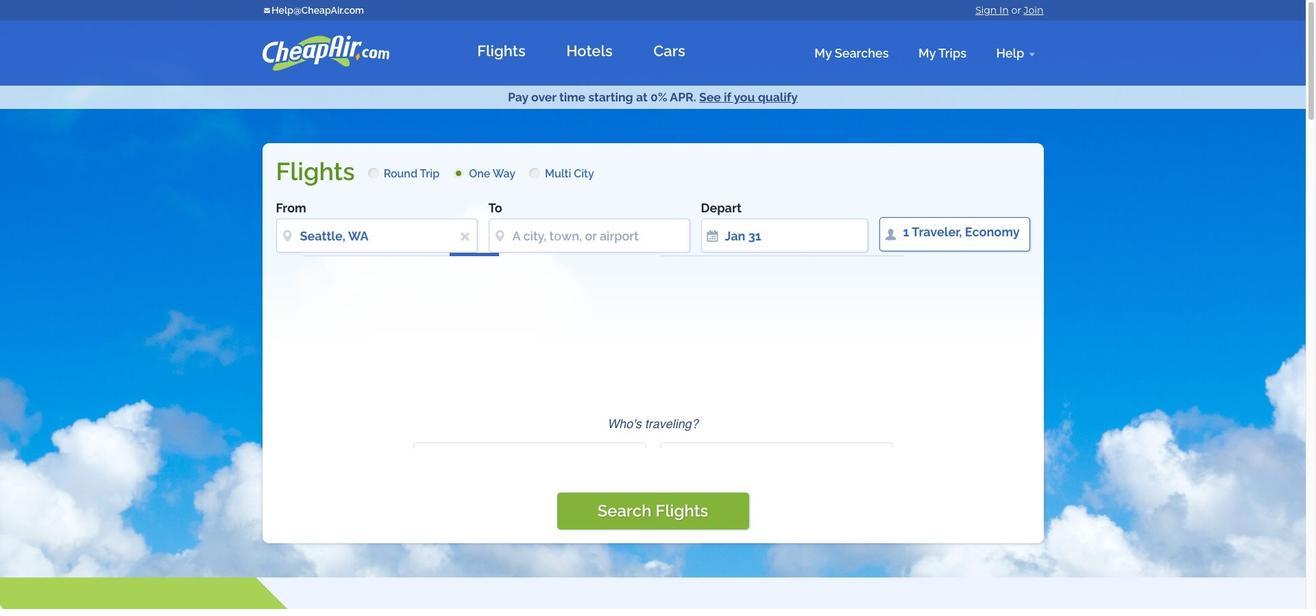Task type: describe. For each thing, give the bounding box(es) containing it.
Select Date text field
[[701, 219, 869, 253]]



Task type: vqa. For each thing, say whether or not it's contained in the screenshot.
Check In text box
no



Task type: locate. For each thing, give the bounding box(es) containing it.
None text field
[[661, 385, 829, 432]]

A cіty, tοwn, or airport text field
[[276, 219, 478, 253], [489, 219, 690, 253]]

2 a cіty, tοwn, or airport text field from the left
[[489, 219, 690, 253]]

see if you qualify - affirm financing (opens in modal) element
[[699, 90, 798, 104]]

1 horizontal spatial a cіty, tοwn, or airport text field
[[489, 219, 690, 253]]

1 a cіty, tοwn, or airport text field from the left
[[276, 219, 478, 253]]

None text field
[[414, 447, 583, 493], [661, 447, 829, 493], [414, 447, 583, 493], [661, 447, 829, 493]]

0 horizontal spatial a cіty, tοwn, or airport text field
[[276, 219, 478, 253]]



